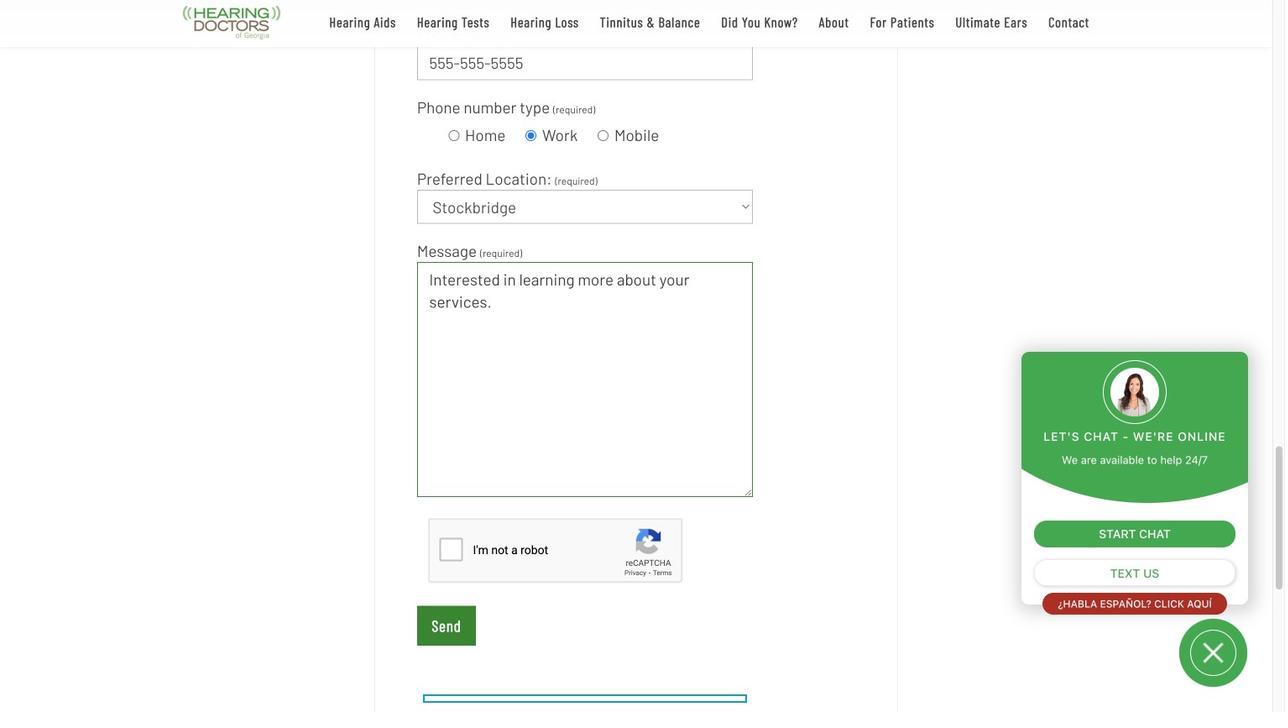 Task type: vqa. For each thing, say whether or not it's contained in the screenshot.
Smith text box
no



Task type: describe. For each thing, give the bounding box(es) containing it.
none submit inside the contact form element
[[417, 606, 476, 646]]

hearing doctors of georgia image
[[183, 6, 280, 39]]

live chat operator image
[[1111, 368, 1160, 417]]

xxx-xxx-xxxx text field
[[417, 45, 753, 80]]

yourname@domain.com email field
[[417, 0, 753, 7]]



Task type: locate. For each thing, give the bounding box(es) containing it.
contact form element
[[417, 0, 753, 703]]

None radio
[[449, 130, 460, 141], [526, 130, 537, 141], [449, 130, 460, 141], [526, 130, 537, 141]]

none radio inside the contact form element
[[598, 130, 609, 141]]

None submit
[[417, 606, 476, 646]]

None radio
[[598, 130, 609, 141]]

How can we help? text field
[[417, 262, 753, 497]]



